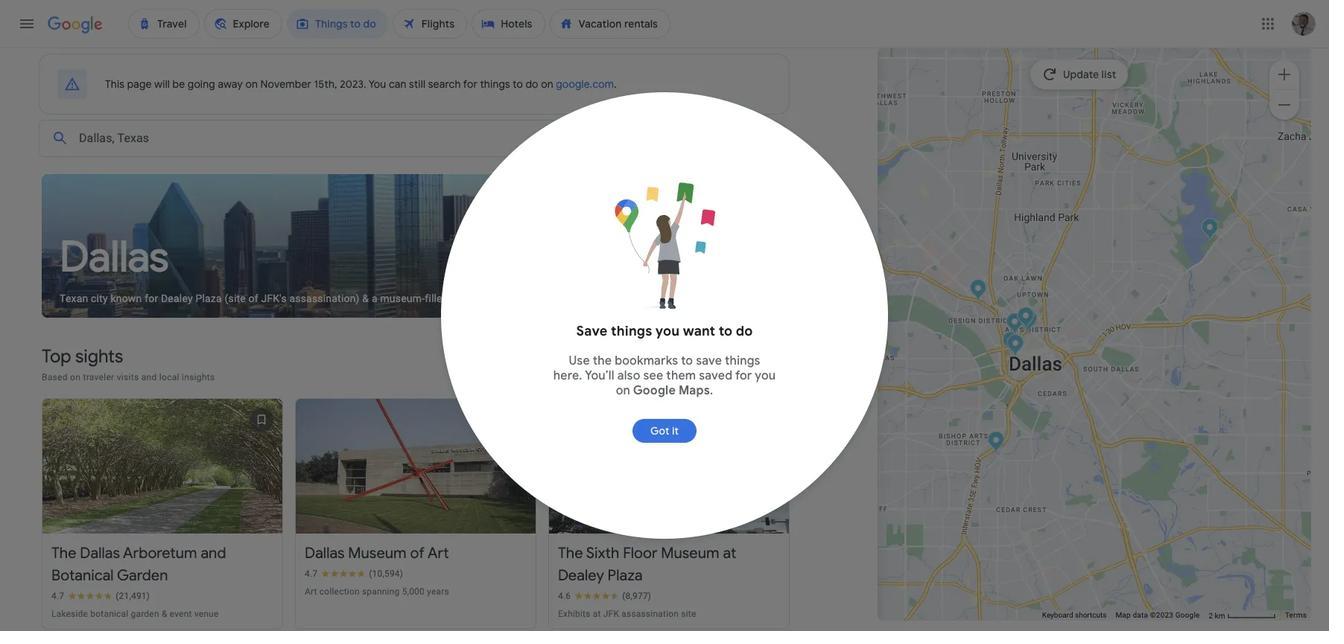 Task type: locate. For each thing, give the bounding box(es) containing it.
0 horizontal spatial museum
[[348, 544, 407, 563]]

the sixth floor museum at dealey plaza
[[558, 544, 736, 585]]

0 vertical spatial .
[[614, 77, 617, 91]]

4.7 up art collection spanning 5,000 years
[[305, 569, 318, 579]]

lakeside
[[51, 609, 88, 620]]

zoom in map image
[[1276, 65, 1293, 83]]

perot museum of nature and science image
[[1006, 313, 1023, 338]]

for
[[463, 77, 477, 91], [145, 293, 158, 305], [735, 369, 752, 384]]

klyde warren park image
[[1017, 307, 1035, 332]]

dealey up 4.6
[[558, 567, 604, 585]]

map data ©2023 google
[[1116, 612, 1200, 620]]

the up the botanical at the bottom left of page
[[51, 544, 76, 563]]

john f. kennedy memorial plaza image
[[1007, 335, 1024, 359]]

0 vertical spatial to
[[513, 77, 523, 91]]

the
[[51, 544, 76, 563], [558, 544, 583, 563]]

museum up "(10,594)"
[[348, 544, 407, 563]]

the
[[593, 354, 612, 369]]

1 vertical spatial of
[[410, 544, 425, 563]]

be
[[173, 77, 185, 91]]

1 horizontal spatial museum
[[661, 544, 719, 563]]

on right you'll
[[616, 384, 630, 398]]

update list
[[1063, 68, 1117, 81]]

still
[[409, 77, 426, 91]]

2 horizontal spatial to
[[719, 323, 733, 340]]

list
[[36, 393, 796, 632]]

0 horizontal spatial the
[[51, 544, 76, 563]]

visits
[[117, 373, 139, 383]]

list inside top sights 'region'
[[36, 393, 796, 632]]

spanning
[[362, 587, 400, 597]]

for right search
[[463, 77, 477, 91]]

list
[[1102, 68, 1117, 81]]

5,000
[[402, 587, 425, 597]]

the inside 'the sixth floor museum at dealey plaza'
[[558, 544, 583, 563]]

you down results
[[755, 369, 776, 384]]

this
[[105, 77, 125, 91]]

for down results
[[735, 369, 752, 384]]

1 vertical spatial &
[[162, 609, 167, 620]]

to left google.com link
[[513, 77, 523, 91]]

dallas up the botanical at the bottom left of page
[[80, 544, 120, 563]]

1 vertical spatial .
[[710, 384, 713, 398]]

4.7 inside 4.7 out of 5 stars from 21,491 reviews image
[[51, 591, 64, 602]]

to
[[513, 77, 523, 91], [719, 323, 733, 340], [681, 354, 693, 369]]

2 vertical spatial to
[[681, 354, 693, 369]]

garden
[[131, 609, 159, 620]]

use the bookmarks to save things here. you'll also see them saved for you on
[[553, 354, 776, 398]]

on right away
[[245, 77, 258, 91]]

(8,977)
[[622, 591, 651, 602]]

0 horizontal spatial &
[[162, 609, 167, 620]]

0 horizontal spatial of
[[248, 293, 258, 305]]

list containing the dallas arboretum and botanical garden
[[36, 393, 796, 632]]

do
[[526, 77, 538, 91], [736, 323, 753, 340]]

4.7 out of 5 stars from 10,594 reviews image
[[305, 568, 403, 580]]

dealey
[[161, 293, 193, 305], [558, 567, 604, 585]]

the for the sixth floor museum at dealey plaza
[[558, 544, 583, 563]]

(21,491)
[[116, 591, 150, 602]]

on inside use the bookmarks to save things here. you'll also see them saved for you on
[[616, 384, 630, 398]]

google.com
[[556, 77, 614, 91]]

sixth
[[586, 544, 619, 563]]

2 the from the left
[[558, 544, 583, 563]]

1 horizontal spatial plaza
[[608, 567, 643, 585]]

plaza up (8,977)
[[608, 567, 643, 585]]

1 vertical spatial at
[[593, 609, 601, 620]]

things right "save" at the bottom of page
[[725, 354, 760, 369]]

0 horizontal spatial dealey
[[161, 293, 193, 305]]

known
[[111, 293, 142, 305]]

things
[[480, 77, 510, 91], [611, 323, 652, 340], [725, 354, 760, 369]]

art up years
[[428, 544, 449, 563]]

dealey right known
[[161, 293, 193, 305]]

the inside the dallas arboretum and botanical garden
[[51, 544, 76, 563]]

dallas
[[60, 231, 169, 284], [80, 544, 120, 563], [305, 544, 345, 563]]

1 vertical spatial plaza
[[608, 567, 643, 585]]

things inside use the bookmarks to save things here. you'll also see them saved for you on
[[725, 354, 760, 369]]

1 vertical spatial dealey
[[558, 567, 604, 585]]

0 horizontal spatial 4.7
[[51, 591, 64, 602]]

1 horizontal spatial dealey
[[558, 567, 604, 585]]

museum
[[348, 544, 407, 563], [661, 544, 719, 563]]

dallas up known
[[60, 231, 169, 284]]

0 horizontal spatial do
[[526, 77, 538, 91]]

1 vertical spatial 4.7
[[51, 591, 64, 602]]

want
[[683, 323, 715, 340]]

1 vertical spatial google
[[1175, 612, 1200, 620]]

on
[[245, 77, 258, 91], [541, 77, 553, 91], [70, 373, 81, 383], [616, 384, 630, 398]]

4.7 inside 4.7 out of 5 stars from 10,594 reviews 'image'
[[305, 569, 318, 579]]

2023.
[[340, 77, 366, 91]]

dealey inside 'the sixth floor museum at dealey plaza'
[[558, 567, 604, 585]]

1 horizontal spatial to
[[681, 354, 693, 369]]

museum-
[[380, 293, 425, 305]]

plaza left (site
[[196, 293, 222, 305]]

at
[[723, 544, 736, 563], [593, 609, 601, 620]]

&
[[362, 293, 369, 305], [162, 609, 167, 620]]

for right known
[[145, 293, 158, 305]]

and right arboretum
[[201, 544, 226, 563]]

dallas up 4.7 out of 5 stars from 10,594 reviews 'image'
[[305, 544, 345, 563]]

& inside list
[[162, 609, 167, 620]]

4.7 up lakeside
[[51, 591, 64, 602]]

0 horizontal spatial art
[[305, 587, 317, 597]]

0 horizontal spatial plaza
[[196, 293, 222, 305]]

15th,
[[314, 77, 337, 91]]

1 horizontal spatial of
[[410, 544, 425, 563]]

collection
[[320, 587, 360, 597]]

0 horizontal spatial google
[[633, 384, 676, 398]]

map region
[[718, 3, 1329, 632]]

(site
[[225, 293, 246, 305]]

them
[[666, 369, 696, 384]]

& left 'a'
[[362, 293, 369, 305]]

things up bookmarks
[[611, 323, 652, 340]]

and left local
[[141, 373, 157, 383]]

you left want
[[656, 323, 680, 340]]

got it button
[[632, 413, 697, 449]]

got
[[650, 425, 669, 438]]

1 vertical spatial do
[[736, 323, 753, 340]]

you'll
[[585, 369, 615, 384]]

1 horizontal spatial and
[[201, 544, 226, 563]]

things right search
[[480, 77, 510, 91]]

2 horizontal spatial for
[[735, 369, 752, 384]]

& left event
[[162, 609, 167, 620]]

do left google.com
[[526, 77, 538, 91]]

art left collection on the bottom
[[305, 587, 317, 597]]

on right 'based'
[[70, 373, 81, 383]]

4.7
[[305, 569, 318, 579], [51, 591, 64, 602]]

0 vertical spatial &
[[362, 293, 369, 305]]

1 vertical spatial and
[[201, 544, 226, 563]]

1 vertical spatial you
[[755, 369, 776, 384]]

2 museum from the left
[[661, 544, 719, 563]]

1 the from the left
[[51, 544, 76, 563]]

0 vertical spatial 4.7
[[305, 569, 318, 579]]

1 horizontal spatial the
[[558, 544, 583, 563]]

museum inside 'the sixth floor museum at dealey plaza'
[[661, 544, 719, 563]]

1 horizontal spatial you
[[755, 369, 776, 384]]

1 vertical spatial things
[[611, 323, 652, 340]]

of right (site
[[248, 293, 258, 305]]

0 vertical spatial for
[[463, 77, 477, 91]]

0 horizontal spatial at
[[593, 609, 601, 620]]

google.com link
[[556, 77, 614, 91]]

1 horizontal spatial &
[[362, 293, 369, 305]]

0 horizontal spatial and
[[141, 373, 157, 383]]

site
[[681, 609, 696, 620]]

1 vertical spatial to
[[719, 323, 733, 340]]

1 horizontal spatial at
[[723, 544, 736, 563]]

zoom out map image
[[1276, 96, 1293, 114]]

of up 5,000
[[410, 544, 425, 563]]

bookmarks
[[615, 354, 678, 369]]

0 vertical spatial at
[[723, 544, 736, 563]]

google
[[633, 384, 676, 398], [1175, 612, 1200, 620]]

2 horizontal spatial things
[[725, 354, 760, 369]]

on inside top sights 'region'
[[70, 373, 81, 383]]

botanical
[[51, 567, 114, 585]]

museum right the 'floor'
[[661, 544, 719, 563]]

0 vertical spatial of
[[248, 293, 258, 305]]

to up the about these results
[[719, 323, 733, 340]]

the for the dallas arboretum and botanical garden
[[51, 544, 76, 563]]

city
[[91, 293, 108, 305]]

0 vertical spatial google
[[633, 384, 676, 398]]

arts
[[451, 293, 471, 305]]

0 vertical spatial you
[[656, 323, 680, 340]]

the left sixth
[[558, 544, 583, 563]]

exhibits at jfk assassination site
[[558, 609, 696, 620]]

do up results
[[736, 323, 753, 340]]

0 vertical spatial and
[[141, 373, 157, 383]]

2 vertical spatial things
[[725, 354, 760, 369]]

and
[[141, 373, 157, 383], [201, 544, 226, 563]]

1 horizontal spatial 4.7
[[305, 569, 318, 579]]

2 vertical spatial for
[[735, 369, 752, 384]]

1 horizontal spatial art
[[428, 544, 449, 563]]

dallas inside the dallas arboretum and botanical garden
[[80, 544, 120, 563]]

of
[[248, 293, 258, 305], [410, 544, 425, 563]]

to left "save" at the bottom of page
[[681, 354, 693, 369]]

floor
[[623, 544, 658, 563]]

1 vertical spatial art
[[305, 587, 317, 597]]

this page will be going away on november 15th, 2023. you can still search for things to do on google.com .
[[105, 77, 617, 91]]

0 vertical spatial things
[[480, 77, 510, 91]]

©2023
[[1150, 612, 1174, 620]]

about
[[685, 352, 710, 362]]

here.
[[553, 369, 582, 384]]

art
[[428, 544, 449, 563], [305, 587, 317, 597]]

away
[[218, 77, 243, 91]]

1 vertical spatial for
[[145, 293, 158, 305]]

based
[[42, 373, 68, 383]]

the sixth floor museum at dealey plaza image
[[1002, 332, 1020, 356]]



Task type: describe. For each thing, give the bounding box(es) containing it.
dallas museum of art
[[305, 544, 449, 563]]

can
[[389, 77, 406, 91]]

will
[[154, 77, 170, 91]]

search
[[428, 77, 461, 91]]

see
[[643, 369, 663, 384]]

0 vertical spatial art
[[428, 544, 449, 563]]

saved
[[699, 369, 733, 384]]

0 horizontal spatial to
[[513, 77, 523, 91]]

1 horizontal spatial do
[[736, 323, 753, 340]]

botanical
[[90, 609, 128, 620]]

insights
[[182, 373, 215, 383]]

dallas zoo image
[[988, 431, 1005, 456]]

you inside use the bookmarks to save things here. you'll also see them saved for you on
[[755, 369, 776, 384]]

about these results
[[685, 352, 766, 362]]

district.
[[474, 293, 511, 305]]

keyboard shortcuts
[[1042, 612, 1107, 620]]

dallas for dallas
[[60, 231, 169, 284]]

event
[[170, 609, 192, 620]]

data
[[1133, 612, 1148, 620]]

years
[[427, 587, 449, 597]]

sights
[[75, 346, 123, 368]]

texan city known for dealey plaza (site of jfk's assassination) & a museum-filled arts district.
[[60, 293, 511, 305]]

2 km button
[[1204, 611, 1281, 622]]

0 vertical spatial plaza
[[196, 293, 222, 305]]

medieval times dinner & tournament image
[[970, 279, 987, 304]]

save
[[696, 354, 722, 369]]

km
[[1215, 612, 1225, 620]]

0 vertical spatial do
[[526, 77, 538, 91]]

the dallas arboretum and botanical garden
[[51, 544, 226, 585]]

terms link
[[1285, 612, 1307, 620]]

0 horizontal spatial for
[[145, 293, 158, 305]]

4.7 for the dallas arboretum and botanical garden
[[51, 591, 64, 602]]

save things you want to do
[[576, 323, 753, 340]]

at inside 'the sixth floor museum at dealey plaza'
[[723, 544, 736, 563]]

nasher sculpture center image
[[1020, 310, 1037, 335]]

top sights
[[42, 346, 123, 368]]

plaza inside 'the sixth floor museum at dealey plaza'
[[608, 567, 643, 585]]

assassination
[[622, 609, 679, 620]]

2
[[1209, 612, 1213, 620]]

a
[[372, 293, 378, 305]]

got it
[[650, 425, 679, 438]]

4.7 for dallas museum of art
[[305, 569, 318, 579]]

venue
[[194, 609, 219, 620]]

exhibits
[[558, 609, 591, 620]]

top sights region
[[27, 333, 796, 632]]

to inside use the bookmarks to save things here. you'll also see them saved for you on
[[681, 354, 693, 369]]

4.6
[[558, 591, 571, 602]]

2 km
[[1209, 612, 1227, 620]]

terms
[[1285, 612, 1307, 620]]

of inside list
[[410, 544, 425, 563]]

1 horizontal spatial .
[[710, 384, 713, 398]]

based on traveler visits and local insights
[[42, 373, 215, 383]]

arboretum
[[123, 544, 197, 563]]

save
[[576, 323, 608, 340]]

you
[[369, 77, 386, 91]]

map
[[1116, 612, 1131, 620]]

traveler
[[83, 373, 114, 383]]

4.7 out of 5 stars from 21,491 reviews image
[[51, 591, 150, 603]]

0 horizontal spatial you
[[656, 323, 680, 340]]

texan
[[60, 293, 88, 305]]

and inside the dallas arboretum and botanical garden
[[201, 544, 226, 563]]

update list button
[[1031, 60, 1128, 89]]

also
[[617, 369, 640, 384]]

on left google.com
[[541, 77, 553, 91]]

google maps .
[[633, 384, 713, 398]]

top
[[42, 346, 71, 368]]

it
[[672, 425, 679, 438]]

0 vertical spatial dealey
[[161, 293, 193, 305]]

1 horizontal spatial things
[[611, 323, 652, 340]]

page
[[127, 77, 152, 91]]

these
[[712, 352, 735, 362]]

shortcuts
[[1075, 612, 1107, 620]]

4.6 out of 5 stars from 8,977 reviews image
[[558, 591, 651, 603]]

use
[[569, 354, 590, 369]]

update
[[1063, 68, 1099, 81]]

going
[[188, 77, 215, 91]]

results
[[737, 352, 766, 362]]

the dallas arboretum and botanical garden image
[[1201, 218, 1219, 243]]

for inside use the bookmarks to save things here. you'll also see them saved for you on
[[735, 369, 752, 384]]

local
[[159, 373, 179, 383]]

1 museum from the left
[[348, 544, 407, 563]]

maps
[[679, 384, 710, 398]]

0 horizontal spatial things
[[480, 77, 510, 91]]

(10,594)
[[369, 569, 403, 579]]

jfk
[[603, 609, 619, 620]]

jfk's
[[261, 293, 287, 305]]

november
[[260, 77, 312, 91]]

keyboard shortcuts button
[[1042, 611, 1107, 621]]

1 horizontal spatial google
[[1175, 612, 1200, 620]]

1 horizontal spatial for
[[463, 77, 477, 91]]

assassination)
[[289, 293, 360, 305]]

dallas for dallas museum of art
[[305, 544, 345, 563]]

dallas museum of art image
[[1019, 311, 1036, 336]]

0 horizontal spatial .
[[614, 77, 617, 91]]

filled
[[425, 293, 448, 305]]

art collection spanning 5,000 years
[[305, 587, 449, 597]]



Task type: vqa. For each thing, say whether or not it's contained in the screenshot.
the leftmost ·
no



